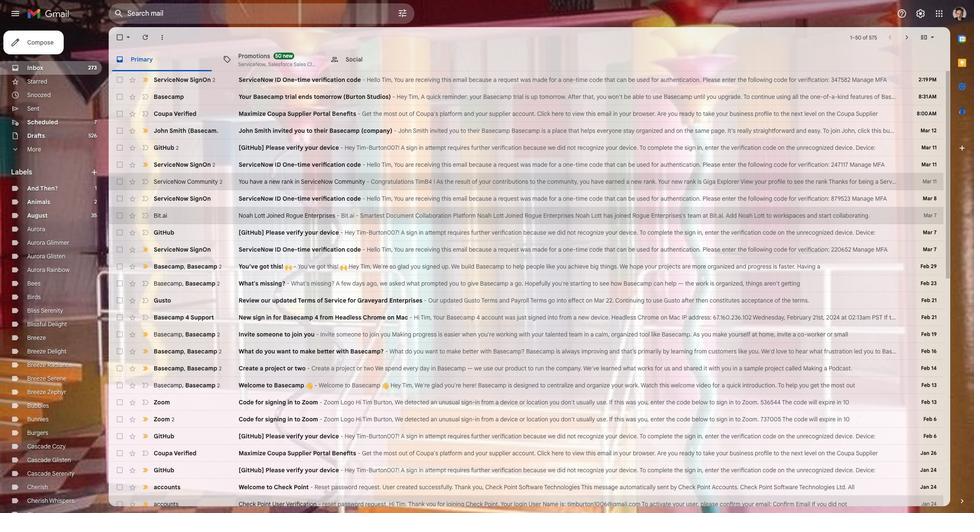 Task type: describe. For each thing, give the bounding box(es) containing it.
aurora rainbow link
[[27, 266, 70, 274]]

0 vertical spatial see
[[794, 178, 804, 186]]

1 🙌 image from the left
[[285, 264, 292, 271]]

1 basecamp? from the left
[[351, 348, 384, 356]]

be for 347582
[[629, 76, 635, 84]]

13 for zoom logo hi tim burton, we detected an unusual sign-in from a device or location you don't usually use. if this was you, enter the code below to sign in to zoom. 536544 the code will expire in 10
[[932, 399, 937, 406]]

cherish whispers
[[27, 497, 74, 505]]

0 horizontal spatial community
[[187, 178, 218, 185]]

1 horizontal spatial —
[[678, 280, 684, 288]]

15 ‌ from the left
[[833, 297, 833, 305]]

successfully.
[[419, 484, 454, 492]]

1 horizontal spatial at
[[752, 331, 758, 339]]

2 basecamp? from the left
[[493, 348, 525, 356]]

then
[[696, 297, 709, 305]]

feb 6 for code for signing in to zoom - zoom logo hi tim burton, we detected an unusual sign-in from a device or location you don't usually use. if this was you, enter the code below to sign in to zoom. 737005 the code will expire in 10
[[924, 416, 937, 423]]

sign- for zoom logo hi tim burton, we detected an unusual sign-in from a device or location you don't usually use. if this was you, enter the code below to sign in to zoom. 737005 the code will expire in 10
[[461, 416, 475, 424]]

0 horizontal spatial progress
[[413, 331, 437, 339]]

mfa for hello tim, you are receiving this email because a request was made for a one-time code that can be used for authentication. please enter the following code for verification: 247117 manage mfa
[[873, 161, 885, 169]]

reset
[[323, 501, 336, 509]]

5 ‌ from the left
[[817, 297, 817, 305]]

requires for mar 7
[[448, 229, 470, 237]]

up.
[[442, 263, 450, 271]]

email for hello tim, you are receiving this email because a request was made for a one-time code that can be used for authentication. please enter the following code for verification: 247117 manage mfa
[[453, 161, 467, 169]]

requires for jan 24
[[448, 467, 470, 475]]

2 horizontal spatial what
[[810, 348, 823, 356]]

21 ‌ from the left
[[842, 297, 842, 305]]

25 ‌ from the left
[[848, 297, 848, 305]]

and then? link
[[27, 185, 58, 192]]

business for jan 26
[[730, 450, 754, 458]]

more email options image
[[158, 33, 167, 42]]

point up email:
[[759, 484, 773, 492]]

review our updated terms of service for graveyard enterprises - our updated gusto terms and payroll terms go into effect on mar 22. continuing to use gusto after then constitutes acceptance of the terms. ‌ ‌ ‌ ‌ ‌ ‌ ‌ ‌ ‌ ‌ ‌ ‌ ‌ ‌ ‌ ‌ ‌ ‌ ‌ ‌ ‌ ‌ ‌ ‌ ‌ ‌ ‌ ‌ ‌ ‌ ‌
[[239, 297, 857, 305]]

1 horizontal spatial help
[[665, 280, 677, 288]]

1 vertical spatial jan 24
[[921, 484, 937, 491]]

check point user verification - reset password request. hi tim, thank you for joining check point. your login user name is: timburton1006@gmail.com to activate your user, please confirm your email: confirm email if you did not
[[239, 501, 848, 509]]

0 horizontal spatial by
[[663, 348, 670, 356]]

learning
[[671, 348, 693, 356]]

8:00 am
[[917, 110, 937, 117]]

are left more at the right of the page
[[682, 263, 691, 271]]

aurora glisten link
[[27, 253, 65, 260]]

3 project from the left
[[765, 365, 784, 373]]

16 ‌ from the left
[[834, 297, 834, 305]]

being
[[859, 178, 874, 186]]

1 lott from the left
[[255, 212, 265, 220]]

is left easier at the bottom left
[[438, 331, 443, 339]]

17 ‌ from the left
[[836, 297, 836, 305]]

0 horizontal spatial you're
[[445, 382, 461, 390]]

settings image
[[916, 8, 926, 19]]

your down our
[[433, 314, 445, 322]]

click for jan 26
[[537, 450, 550, 458]]

30 ‌ from the left
[[855, 297, 855, 305]]

or down designed
[[520, 399, 525, 407]]

11 row from the top
[[109, 241, 944, 258]]

mar for fifth row
[[922, 144, 932, 151]]

constitutes
[[710, 297, 740, 305]]

below for 737005
[[692, 416, 708, 424]]

can down projects
[[654, 280, 664, 288]]

features
[[851, 93, 873, 101]]

, for what do you want to make better with basecamp? - what do you want to make better with basecamp? basecamp is always improving and that's primarily by learning from customers like you. we'd love to hear what frustration led you to basecamp.
[[184, 348, 186, 355]]

address:
[[689, 314, 712, 322]]

7 inside labels "navigation"
[[94, 119, 97, 125]]

burton, for zoom logo hi tim burton, we detected an unusual sign-in from a device or location you don't usually use. if this was you, enter the code below to sign in to zoom. 536544 the code will expire in 10
[[374, 399, 394, 407]]

device: for mar 11
[[856, 144, 876, 152]]

1 vertical spatial making
[[804, 365, 823, 373]]

35
[[91, 212, 97, 219]]

5 row from the top
[[109, 139, 944, 156]]

what's missing? - what's missing? a few days ago, we asked what prompted you to give basecamp a go. hopefully you're starting to see how basecamp can help — the work is organized, things aren't getting
[[239, 280, 801, 288]]

things.
[[600, 263, 619, 271]]

carry
[[926, 314, 940, 322]]

1 joined from the left
[[266, 212, 285, 220]]

a for jan 24
[[401, 467, 405, 475]]

having
[[798, 263, 816, 271]]

1 ‌ from the left
[[811, 297, 811, 305]]

16
[[932, 348, 937, 355]]

mar for row containing bit.ai
[[924, 212, 933, 219]]

email up message
[[598, 450, 612, 458]]

prompted
[[421, 280, 448, 288]]

3 row from the top
[[109, 105, 944, 122]]

1 vertical spatial 24
[[931, 484, 937, 491]]

mar 11 for servicenow id one-time verification code - hello tim, you are receiving this email because a request was made for a one-time code that can be used for authentication. please enter the following code for verification: 247117 manage mfa
[[922, 161, 937, 168]]

or up the - welcome to basecamp
[[357, 365, 362, 373]]

2 trial from the left
[[513, 93, 524, 101]]

tim- for jan 24
[[357, 467, 369, 475]]

526
[[88, 133, 97, 139]]

profile for jan 26
[[755, 450, 773, 458]]

1 horizontal spatial by
[[671, 484, 677, 492]]

following for 879523
[[748, 195, 773, 203]]

name
[[543, 501, 559, 509]]

recognize for jan 24
[[578, 467, 604, 475]]

0 horizontal spatial thank
[[408, 501, 425, 509]]

we up here!
[[474, 365, 482, 373]]

calm,
[[596, 331, 610, 339]]

is left designed
[[508, 382, 512, 390]]

point up 'please'
[[697, 484, 711, 492]]

id for servicenow id one-time verification code - hello tim, you are receiving this email because a request was made for a one-time code that can be used for authentication. please enter the following code for verification: 220652 manage mfa
[[275, 246, 281, 254]]

able
[[633, 93, 644, 101]]

1 horizontal spatial community
[[335, 178, 365, 186]]

breeze for breeze link
[[27, 334, 46, 342]]

thanks
[[829, 178, 848, 186]]

serene
[[47, 375, 66, 383]]

jan 24 for not
[[922, 501, 937, 508]]

with up the - welcome to basecamp
[[336, 348, 349, 356]]

0 horizontal spatial making
[[392, 331, 412, 339]]

Search mail text field
[[127, 9, 374, 18]]

0 horizontal spatial as
[[437, 178, 443, 186]]

burgers link
[[27, 430, 48, 437]]

2 lott from the left
[[493, 212, 504, 220]]

2 what from the left
[[390, 348, 404, 356]]

11 for you have a new rank in servicenow community - congratulations timb4 ! as the result of your contributions to the community, you have earned a new rank. your new rank is giga explorer view your profile to see the rank thanks for being a servicenow
[[933, 178, 937, 185]]

portal for jan 26
[[313, 450, 331, 458]]

further for jan 24
[[471, 467, 490, 475]]

new
[[239, 314, 251, 322]]

1 horizontal spatial glad
[[432, 382, 443, 390]]

joined
[[615, 212, 631, 220]]

a for mar 7
[[401, 229, 405, 237]]

using
[[777, 93, 791, 101]]

1 create from the left
[[239, 365, 258, 373]]

one- for servicenow id one-time verification code - hello tim, you are receiving this email because a request was made for a one-time code that can be used for authentication. please enter the following code for verification: 347582 manage mfa
[[283, 76, 297, 84]]

2 terms from the left
[[482, 297, 498, 305]]

is left tomorrow.
[[525, 93, 530, 101]]

21 row from the top
[[109, 411, 944, 428]]

24 for not
[[932, 501, 937, 508]]

not down ltd.
[[839, 501, 848, 509]]

usually for 536544
[[577, 399, 595, 407]]

organized for and
[[708, 263, 735, 271]]

workspaces
[[774, 212, 806, 220]]

organized,
[[716, 280, 745, 288]]

tim, right studios)
[[409, 93, 420, 101]]

earned
[[606, 178, 625, 186]]

2 got from the left
[[317, 263, 326, 271]]

did down ltd.
[[829, 501, 837, 509]]

breeze for breeze zephyr
[[27, 389, 46, 396]]

29 ‌ from the left
[[854, 297, 854, 305]]

2 have from the left
[[591, 178, 604, 186]]

3 terms from the left
[[531, 297, 547, 305]]

cascade cozy link
[[27, 443, 66, 451]]

we right ago,
[[380, 280, 388, 288]]

one- for hello tim, you are receiving this email because a request was made for a one-time code that can be used for authentication. please enter the following code for verification: 220652 manage mfa
[[563, 246, 576, 254]]

2 bit.ai from the left
[[341, 212, 355, 220]]

just
[[517, 314, 527, 322]]

2 signon from the top
[[190, 161, 211, 168]]

verification: for 247117
[[798, 161, 830, 169]]

0 vertical spatial help
[[513, 263, 525, 271]]

1 technologies from the left
[[544, 484, 580, 492]]

click
[[858, 127, 871, 135]]

feb for code for signing in to zoom - zoom logo hi tim burton, we detected an unusual sign-in from a device or location you don't usually use. if this was you, enter the code below to sign in to zoom. 536544 the code will expire in 10
[[922, 399, 931, 406]]

used for 879523
[[637, 195, 650, 203]]

next for 8:00 am
[[792, 110, 803, 118]]

until
[[694, 93, 706, 101]]

4 noah from the left
[[739, 212, 753, 220]]

kind
[[838, 93, 849, 101]]

one- left a-
[[811, 93, 824, 101]]

0 horizontal spatial join
[[292, 331, 303, 339]]

13 ‌ from the left
[[830, 297, 830, 305]]

we're for so
[[373, 263, 388, 271]]

is left always
[[556, 348, 561, 356]]

3 noah from the left
[[576, 212, 590, 220]]

achieve
[[568, 263, 589, 271]]

1 what's from the left
[[239, 280, 259, 288]]

sent
[[658, 484, 669, 492]]

feb 6 for [github] please verify your device - hey tim-burton007! a sign in attempt requires further verification because we did not recognize your device. to complete the sign in, enter the verification code on the unrecognized device. device:
[[924, 433, 937, 440]]

mar for row containing john smith (basecam.
[[921, 127, 931, 134]]

20 row from the top
[[109, 394, 944, 411]]

2 invite from the left
[[321, 331, 335, 339]]

not for mar 11
[[567, 144, 576, 152]]

helps
[[581, 127, 596, 135]]

8 ‌ from the left
[[822, 297, 822, 305]]

1 gusto from the left
[[154, 297, 171, 305]]

jan for get the most out of coupa's platform and your supplier account. click here to view this email in your browser. are you ready to take your business profile to the next level on the coupa supplier
[[921, 450, 930, 457]]

drafts
[[27, 132, 45, 140]]

18 row from the top
[[109, 360, 944, 377]]

- welcome to basecamp
[[313, 382, 382, 390]]

2 horizontal spatial join
[[831, 127, 841, 135]]

0 vertical spatial basecamp.
[[662, 331, 692, 339]]

23 ‌ from the left
[[845, 297, 845, 305]]

recognize for feb 6
[[578, 433, 604, 441]]

serenity for cascade serenity
[[52, 470, 74, 478]]

that for 879523
[[605, 195, 616, 203]]

activate
[[650, 501, 672, 509]]

1 horizontal spatial user
[[383, 484, 395, 492]]

manage for 220652
[[853, 246, 875, 254]]

19 row from the top
[[109, 377, 944, 394]]

created
[[397, 484, 418, 492]]

promotions, 50 new messages, tab
[[216, 48, 323, 71]]

1 horizontal spatial join
[[370, 331, 379, 339]]

rainbow
[[47, 266, 70, 274]]

cascade glisten link
[[27, 457, 71, 464]]

mar 7 for [github] please verify your device - hey tim-burton007! a sign in attempt requires further verification because we did not recognize your device. to complete the sign in, enter the verification code on the unrecognized device. device:
[[923, 229, 937, 236]]

your down promotions
[[239, 93, 252, 101]]

row containing john smith (basecam.
[[109, 122, 944, 139]]

breeze radiance link
[[27, 362, 72, 369]]

273
[[88, 65, 97, 71]]

gmail image
[[27, 5, 73, 22]]

2 better from the left
[[463, 348, 479, 356]]

2 mac from the left
[[669, 314, 681, 322]]

2 horizontal spatial enterprises
[[544, 212, 574, 220]]

1 vertical spatial out
[[847, 382, 856, 390]]

19 ‌ from the left
[[839, 297, 839, 305]]

1 horizontal spatial 50
[[856, 34, 862, 41]]

0 vertical spatial up
[[531, 93, 538, 101]]

tim, down congratulations
[[382, 195, 393, 203]]

cherish for the cherish link
[[27, 484, 48, 492]]

breeze zephyr
[[27, 389, 66, 396]]

further for feb 6
[[471, 433, 490, 441]]

536544
[[761, 399, 781, 407]]

2 their from the left
[[468, 127, 480, 135]]

password for reset
[[331, 484, 357, 492]]

9 ‌ from the left
[[823, 297, 823, 305]]

1 two from the left
[[295, 365, 306, 373]]

your left login
[[501, 501, 513, 509]]

1 software from the left
[[519, 484, 543, 492]]

here for 8:00 am
[[552, 110, 564, 118]]

take for jan 26
[[703, 450, 715, 458]]

labels heading
[[11, 168, 90, 177]]

6 for code for signing in to zoom - zoom logo hi tim burton, we detected an unusual sign-in from a device or location you don't usually use. if this was you, enter the code below to sign in to zoom. 737005 the code will expire in 10
[[934, 416, 937, 423]]

expire for zoom logo hi tim burton, we detected an unusual sign-in from a device or location you don't usually use. if this was you, enter the code below to sign in to zoom. 536544 the code will expire in 10
[[819, 399, 836, 407]]

0 horizontal spatial like
[[547, 263, 555, 271]]

6 basecamp , basecamp 2 from the top
[[154, 382, 220, 389]]

snoozed link
[[27, 91, 51, 99]]

2 noah from the left
[[478, 212, 492, 220]]

tab list right 29
[[951, 27, 975, 483]]

rank.
[[644, 178, 657, 186]]

bliss
[[27, 307, 39, 315]]

with right it
[[709, 365, 720, 373]]

zephyr
[[47, 389, 66, 396]]

result
[[455, 178, 471, 186]]

effect
[[569, 297, 585, 305]]

is right work
[[710, 280, 715, 288]]

mfa for hello tim, you are receiving this email because a request was made for a one-time code that can be used for authentication. please enter the following code for verification: 347582 manage mfa
[[876, 76, 887, 84]]

2 rank from the left
[[685, 178, 696, 186]]

point up verification
[[294, 484, 309, 492]]

2 horizontal spatial make
[[713, 331, 727, 339]]

love
[[777, 348, 787, 356]]

3 john from the left
[[398, 127, 412, 135]]

tim, down created
[[396, 501, 407, 509]]

row containing basecamp 4 support
[[109, 309, 972, 326]]

build
[[461, 263, 475, 271]]

2 vertical spatial help
[[786, 382, 798, 390]]

or down code for signing in to zoom - zoom logo hi tim burton, we detected an unusual sign-in from a device or location you don't usually use. if this was you, enter the code below to sign in to zoom. 536544 the code will expire in 10
[[520, 416, 525, 424]]

sign- for zoom logo hi tim burton, we detected an unusual sign-in from a device or location you don't usually use. if this was you, enter the code below to sign in to zoom. 536544 the code will expire in 10
[[461, 399, 475, 407]]

mar 8
[[923, 195, 937, 202]]

is left faster.
[[774, 263, 778, 271]]

won't
[[608, 93, 623, 101]]

basecamp , basecamp 2 for create
[[154, 365, 222, 372]]

cascade serenity link
[[27, 470, 74, 478]]

2 joined from the left
[[505, 212, 523, 220]]

1 updated from the left
[[272, 297, 297, 305]]

10 for code for signing in to zoom - zoom logo hi tim burton, we detected an unusual sign-in from a device or location you don't usually use. if this was you, enter the code below to sign in to zoom. 536544 the code will expire in 10
[[843, 399, 850, 407]]

1 invited from the left
[[273, 127, 293, 135]]

1 what from the left
[[239, 348, 254, 356]]

24 row from the top
[[109, 462, 944, 479]]

bees
[[27, 280, 41, 288]]

feb for invite someone to join you - invite someone to join you making progress is easier when you're working with your talented team in a calm, organized tool like basecamp. as you make yourself at home, invite a co-worker or small
[[922, 331, 931, 338]]

14 ‌ from the left
[[831, 297, 831, 305]]

2 row from the top
[[109, 88, 944, 105]]

23
[[931, 280, 937, 287]]

request. for hi
[[365, 501, 388, 509]]

you have a new rank in servicenow community - congratulations timb4 ! as the result of your contributions to the community, you have earned a new rank. your new rank is giga explorer view your profile to see the rank thanks for being a servicenow
[[239, 178, 912, 186]]

device for jan 24
[[320, 467, 339, 475]]

verify for jan 24
[[286, 467, 304, 475]]

1 vertical spatial profile
[[769, 178, 786, 186]]

0 horizontal spatial make
[[300, 348, 316, 356]]

1 horizontal spatial signed
[[528, 314, 546, 322]]

email up everyone
[[598, 110, 612, 118]]

220652
[[832, 246, 852, 254]]

animals
[[27, 198, 50, 206]]

cascade for cascade glisten
[[27, 457, 51, 464]]

0 vertical spatial into
[[557, 297, 567, 305]]

0 horizontal spatial what
[[407, 280, 420, 288]]

23 row from the top
[[109, 445, 944, 462]]

email
[[796, 501, 811, 509]]

burton007! for jan 24
[[369, 467, 400, 475]]

0 horizontal spatial team
[[569, 331, 583, 339]]

12 ‌ from the left
[[828, 297, 828, 305]]

3 lott from the left
[[592, 212, 602, 220]]

point left verification
[[257, 501, 271, 509]]

organized for tool
[[611, 331, 638, 339]]

your right rank.
[[658, 178, 670, 186]]

tim, up studios)
[[382, 76, 393, 84]]

4 ‌ from the left
[[816, 297, 816, 305]]

2 🙌 image from the left
[[340, 264, 347, 271]]

verify for mar 7
[[286, 229, 304, 237]]

row containing bit.ai
[[109, 207, 944, 224]]

[github] for jan 24
[[239, 467, 264, 475]]

2 horizontal spatial you're
[[552, 280, 569, 288]]

0 horizontal spatial see
[[600, 280, 610, 288]]

sent link
[[27, 105, 39, 113]]

2 project from the left
[[336, 365, 355, 373]]

recognize for mar 11
[[578, 144, 604, 152]]

basecamp , basecamp 2 for invite
[[154, 331, 220, 338]]

2 vertical spatial use
[[484, 365, 493, 373]]

1 horizontal spatial you're
[[478, 331, 495, 339]]

tim, up ago,
[[361, 263, 372, 271]]

2 inside labels "navigation"
[[94, 199, 97, 205]]

1 rogue from the left
[[286, 212, 303, 220]]

that left helps at the right top of the page
[[569, 127, 580, 135]]

servicenow id one-time verification code - hello tim, you are receiving this email because a request was made for a one-time code that can be used for authentication. please enter the following code for verification: 220652 manage mfa
[[239, 246, 888, 254]]

2 horizontal spatial user
[[529, 501, 541, 509]]

is left 'giga'
[[698, 178, 702, 186]]

2 missing? from the left
[[311, 280, 335, 288]]

1 trial from the left
[[285, 93, 297, 101]]

2 this! from the left
[[327, 263, 339, 271]]

mfa for hello tim, you are receiving this email because a request was made for a one-time code that can be used for authentication. please enter the following code for verification: 879523 manage mfa
[[876, 195, 887, 203]]

main menu image
[[10, 8, 20, 19]]

hopefully
[[525, 280, 551, 288]]

8 row from the top
[[109, 190, 944, 207]]

with down account
[[481, 348, 492, 356]]

1 for 1 50 of 575
[[851, 34, 853, 41]]

22 row from the top
[[109, 428, 944, 445]]

0 horizontal spatial user
[[272, 501, 285, 509]]

1 horizontal spatial our
[[495, 365, 504, 373]]

1 horizontal spatial make
[[447, 348, 461, 356]]

1 vertical spatial up
[[914, 127, 921, 135]]

tim, down our
[[421, 314, 432, 322]]

you for hello tim, you are receiving this email because a request was made for a one-time code that can be used for authentication. please enter the following code for verification: 879523 manage mfa
[[394, 195, 404, 203]]

31 ‌ from the left
[[857, 297, 857, 305]]

set
[[904, 127, 913, 135]]

1 mac from the left
[[396, 314, 408, 322]]

0 vertical spatial thank
[[455, 484, 471, 492]]

1 got from the left
[[260, 263, 269, 271]]

10 row from the top
[[109, 224, 944, 241]]

1 horizontal spatial basecamp.
[[883, 348, 913, 356]]

it
[[704, 365, 708, 373]]

26 row from the top
[[109, 496, 944, 513]]

1 horizontal spatial as
[[693, 331, 700, 339]]

servicenow id one-time verification code - hello tim, you are receiving this email because a request was made for a one-time code that can be used for authentication. please enter the following code for verification: 879523 manage mfa
[[239, 195, 887, 203]]

or up welcome to basecamp
[[287, 365, 293, 373]]

1 chrome from the left
[[363, 314, 386, 322]]

3 gusto from the left
[[664, 297, 680, 305]]

1 vertical spatial like
[[652, 331, 661, 339]]

login
[[514, 501, 527, 509]]

jan for reset password request. user created successfully. thank you, check point software technologies this message automatically sent by check point accounts. check point software technologies ltd. all
[[921, 484, 930, 491]]

1 vertical spatial use
[[653, 297, 663, 305]]

0 horizontal spatial signed
[[422, 263, 440, 271]]

0 vertical spatial use
[[653, 93, 663, 101]]

1 horizontal spatial team
[[688, 212, 702, 220]]

hello for hello tim, you are receiving this email because a request was made for a one-time code that can be used for authentication. please enter the following code for verification: 347582 manage mfa
[[367, 76, 381, 84]]

0 horizontal spatial —
[[467, 365, 473, 373]]

bees link
[[27, 280, 41, 288]]

3 rank from the left
[[816, 178, 828, 186]]

requires for mar 11
[[448, 144, 470, 152]]

2 do from the left
[[405, 348, 412, 356]]

4 signon from the top
[[190, 246, 211, 254]]

benefits for 8:00 am
[[332, 110, 356, 118]]

we for feb 6
[[548, 433, 556, 441]]

jan 24 for device.
[[921, 467, 937, 474]]

0 horizontal spatial glad
[[398, 263, 409, 271]]

[github] please verify your device - hey tim-burton007! a sign in attempt requires further verification because we did not recognize your device. to complete the sign in, enter the verification code on the unrecognized device. device: for jan 24
[[239, 467, 876, 475]]

1 vertical spatial into
[[548, 314, 558, 322]]

1 rank from the left
[[282, 178, 293, 186]]

attempt for mar 7
[[425, 229, 446, 237]]

document
[[386, 212, 414, 220]]

2 want from the left
[[425, 348, 438, 356]]

don't for 536544
[[561, 399, 575, 407]]

2 invited from the left
[[430, 127, 448, 135]]

github for feb
[[154, 433, 174, 441]]

podcast.
[[829, 365, 853, 373]]

!
[[434, 178, 435, 186]]

1 basecamp , basecamp 2 from the top
[[154, 263, 222, 270]]

27 ‌ from the left
[[851, 297, 851, 305]]

10 ‌ from the left
[[825, 297, 825, 305]]

it's
[[728, 127, 736, 135]]

hello for hello tim, you are receiving this email because a request was made for a one-time code that can be used for authentication. please enter the following code for verification: 879523 manage mfa
[[367, 195, 381, 203]]

scheduled link
[[27, 119, 58, 126]]

is left the place
[[542, 127, 546, 135]]

0 horizontal spatial enterprises
[[305, 212, 335, 220]]

same
[[695, 127, 710, 135]]

2 two from the left
[[364, 365, 374, 373]]

take for 8:00 am
[[703, 110, 715, 118]]

bliss serenity link
[[27, 307, 63, 315]]

29
[[931, 263, 937, 270]]

tim, up congratulations
[[382, 161, 393, 169]]

- you've got this!
[[292, 263, 340, 271]]

feb 13 for welcome to basecamp
[[922, 382, 937, 389]]



Task type: locate. For each thing, give the bounding box(es) containing it.
organized right 'stay' at the right top of page
[[636, 127, 663, 135]]

not down the code for signing in to zoom - zoom logo hi tim burton, we detected an unusual sign-in from a device or location you don't usually use. if this was you, enter the code below to sign in to zoom. 737005 the code will expire in 10 in the bottom of the page
[[567, 433, 576, 441]]

1 inside main content
[[851, 34, 853, 41]]

can up things.
[[617, 246, 627, 254]]

zoom.
[[743, 399, 759, 407], [743, 416, 759, 424]]

you're right "when"
[[478, 331, 495, 339]]

1 attempt from the top
[[425, 144, 446, 152]]

4 id from the top
[[275, 246, 281, 254]]

0 vertical spatial cherish
[[27, 484, 48, 492]]

0 vertical spatial by
[[663, 348, 670, 356]]

3 complete from the top
[[648, 433, 673, 441]]

verification:
[[798, 76, 830, 84], [798, 161, 830, 169], [798, 195, 830, 203], [798, 246, 830, 254]]

2 inside servicenow community 2
[[220, 179, 222, 185]]

new inside tab
[[283, 52, 293, 59]]

11 for [github] please verify your device - hey tim-burton007! a sign in attempt requires further verification because we did not recognize your device. to complete the sign in, enter the verification code on the unrecognized device. device:
[[933, 144, 937, 151]]

2 someone from the left
[[336, 331, 361, 339]]

0 vertical spatial supplier
[[489, 110, 511, 118]]

support image
[[897, 8, 907, 19]]

0 horizontal spatial what
[[239, 348, 254, 356]]

2 benefits from the top
[[332, 450, 356, 458]]

1 platform from the top
[[440, 110, 463, 118]]

cascade cozy
[[27, 443, 66, 451]]

21 down 23
[[932, 297, 937, 304]]

row
[[109, 71, 944, 88], [109, 88, 944, 105], [109, 105, 944, 122], [109, 122, 944, 139], [109, 139, 944, 156], [109, 156, 944, 173], [109, 173, 944, 190], [109, 190, 944, 207], [109, 207, 944, 224], [109, 224, 944, 241], [109, 241, 944, 258], [109, 258, 944, 275], [109, 275, 944, 292], [109, 292, 944, 309], [109, 309, 972, 326], [109, 326, 944, 343], [109, 343, 944, 360], [109, 360, 944, 377], [109, 377, 944, 394], [109, 394, 944, 411], [109, 411, 944, 428], [109, 428, 944, 445], [109, 445, 944, 462], [109, 462, 944, 479], [109, 479, 944, 496], [109, 496, 944, 513]]

0 horizontal spatial joined
[[266, 212, 285, 220]]

toggle split pane mode image
[[920, 33, 929, 42]]

1 vertical spatial click
[[537, 450, 550, 458]]

an for zoom logo hi tim burton, we detected an unusual sign-in from a device or location you don't usually use. if this was you, enter the code below to sign in to zoom. 737005 the code will expire in 10
[[431, 416, 437, 424]]

1 portal from the top
[[313, 110, 331, 118]]

mar for 11th row from the top of the main content containing promotions
[[923, 246, 933, 253]]

project down we'd
[[765, 365, 784, 373]]

account. for 8:00 am
[[513, 110, 536, 118]]

graveyard
[[358, 297, 388, 305]]

1 horizontal spatial chrome
[[638, 314, 659, 322]]

receiving for hello tim, you are receiving this email because a request was made for a one-time code that can be used for authentication. please enter the following code for verification: 347582 manage mfa
[[416, 76, 440, 84]]

straightforward
[[754, 127, 795, 135]]

0 horizontal spatial headless
[[335, 314, 362, 322]]

mac left ip
[[669, 314, 681, 322]]

2 breeze from the top
[[27, 348, 46, 356]]

2 accounts from the top
[[154, 501, 179, 509]]

be up hope
[[629, 246, 635, 254]]

0 vertical spatial don't
[[561, 399, 575, 407]]

basecamp , basecamp 2 for what's
[[154, 280, 220, 287]]

device.
[[619, 144, 639, 152], [835, 144, 855, 152], [619, 229, 639, 237], [835, 229, 855, 237], [591, 314, 610, 322], [619, 433, 639, 441], [835, 433, 855, 441], [619, 467, 639, 475], [835, 467, 855, 475]]

2 horizontal spatial at
[[842, 314, 847, 322]]

0 horizontal spatial at
[[703, 212, 708, 220]]

request for hello tim, you are receiving this email because a request was made for a one-time code that can be used for authentication. please enter the following code for verification: 220652 manage mfa
[[498, 246, 519, 254]]

mar 7
[[924, 212, 937, 219], [923, 229, 937, 236], [923, 246, 937, 253]]

2 vertical spatial mar 7
[[923, 246, 937, 253]]

portal for 8:00 am
[[313, 110, 331, 118]]

feb 13 for zoom logo hi tim burton, we detected an unusual sign-in from a device or location you don't usually use. if this was you, enter the code below to sign in to zoom. 536544 the code will expire in 10
[[922, 399, 937, 406]]

tab list containing promotions
[[109, 48, 951, 71]]

2 further from the top
[[471, 229, 490, 237]]

4 request from the top
[[498, 246, 519, 254]]

50 inside tab
[[275, 52, 282, 59]]

usually for 737005
[[577, 416, 595, 424]]

2 attempt from the top
[[425, 229, 446, 237]]

2 used from the top
[[637, 161, 650, 169]]

1 vertical spatial unusual
[[439, 416, 460, 424]]

1 horizontal spatial we're
[[415, 382, 430, 390]]

3 made from the top
[[533, 195, 548, 203]]

here!
[[463, 382, 477, 390]]

you've
[[239, 263, 258, 271]]

reset
[[315, 484, 330, 492]]

0 horizontal spatial invite
[[239, 331, 255, 339]]

organized up that's
[[611, 331, 638, 339]]

start
[[819, 212, 832, 220]]

to
[[744, 93, 750, 101], [823, 127, 830, 135], [640, 144, 646, 152], [640, 229, 646, 237], [778, 382, 785, 390], [640, 433, 646, 441], [640, 467, 646, 475], [642, 501, 648, 509]]

requires
[[448, 144, 470, 152], [448, 229, 470, 237], [448, 433, 470, 441], [448, 467, 470, 475]]

1 horizontal spatial project
[[336, 365, 355, 373]]

view up this
[[573, 450, 585, 458]]

1 requires from the top
[[448, 144, 470, 152]]

6 for [github] please verify your device - hey tim-burton007! a sign in attempt requires further verification because we did not recognize your device. to complete the sign in, enter the verification code on the unrecognized device. device:
[[934, 433, 937, 440]]

aurora
[[27, 226, 45, 233], [27, 239, 45, 247], [27, 253, 45, 260], [27, 266, 45, 274]]

1 verify from the top
[[286, 144, 304, 152]]

tim, up so
[[382, 246, 393, 254]]

what right "hear"
[[810, 348, 823, 356]]

used for 247117
[[637, 161, 650, 169]]

working
[[496, 331, 518, 339]]

device
[[320, 144, 339, 152], [320, 229, 339, 237], [500, 399, 518, 407], [500, 416, 518, 424], [320, 433, 339, 441], [320, 467, 339, 475]]

0 horizontal spatial our
[[261, 297, 271, 305]]

0 vertical spatial feb 6
[[924, 416, 937, 423]]

tab list
[[951, 27, 975, 483], [109, 48, 951, 71]]

further
[[471, 144, 490, 152], [471, 229, 490, 237], [471, 433, 490, 441], [471, 467, 490, 475]]

2 inside the github 2
[[176, 145, 179, 151]]

0 horizontal spatial terms
[[298, 297, 316, 305]]

1 location from the top
[[527, 399, 548, 407]]

cascade up the cherish link
[[27, 470, 51, 478]]

0 vertical spatial signed
[[422, 263, 440, 271]]

next for jan 26
[[792, 450, 803, 458]]

1 vertical spatial location
[[527, 416, 548, 424]]

team up "what do you want to make better with basecamp? - what do you want to make better with basecamp? basecamp is always improving and that's primarily by learning from customers like you. we'd love to hear what frustration led you to basecamp."
[[569, 331, 583, 339]]

used up hope
[[637, 246, 650, 254]]

1 horizontal spatial progress
[[748, 263, 772, 271]]

thank up joining
[[455, 484, 471, 492]]

4 breeze from the top
[[27, 375, 46, 383]]

1 do from the left
[[256, 348, 263, 356]]

user left verification
[[272, 501, 285, 509]]

0 vertical spatial will
[[809, 399, 818, 407]]

None search field
[[109, 3, 415, 24]]

what up spend
[[390, 348, 404, 356]]

glisten for aurora glisten
[[47, 253, 65, 260]]

2 vertical spatial what
[[623, 365, 636, 373]]

-
[[363, 76, 365, 84], [393, 93, 395, 101], [358, 110, 361, 118], [394, 127, 397, 135], [341, 144, 343, 152], [363, 161, 365, 169], [367, 178, 370, 186], [363, 195, 365, 203], [337, 212, 340, 220], [356, 212, 359, 220], [341, 229, 343, 237], [363, 246, 365, 254], [294, 263, 296, 271], [287, 280, 290, 288], [424, 297, 427, 305], [410, 314, 413, 322], [316, 331, 319, 339], [385, 348, 388, 356], [307, 365, 310, 373], [315, 382, 317, 390], [320, 399, 323, 407], [320, 416, 323, 424], [341, 433, 343, 441], [358, 450, 361, 458], [341, 467, 343, 475], [310, 484, 313, 492], [318, 501, 321, 509]]

what's down you've
[[291, 280, 310, 288]]

0 vertical spatial signing
[[265, 399, 286, 407]]

invite someone to join you - invite someone to join you making progress is easier when you're working with your talented team in a calm, organized tool like basecamp. as you make yourself at home, invite a co-worker or small
[[239, 331, 849, 339]]

technologies up email
[[800, 484, 835, 492]]

21 left 'on.'
[[932, 314, 937, 321]]

we down the place
[[548, 144, 556, 152]]

refresh image
[[141, 33, 150, 42]]

account.
[[513, 110, 536, 118], [513, 450, 536, 458]]

1 feb 21 from the top
[[922, 297, 937, 304]]

1 horizontal spatial what
[[623, 365, 636, 373]]

6 row from the top
[[109, 156, 944, 173]]

22 ‌ from the left
[[843, 297, 843, 305]]

mac down asked
[[396, 314, 408, 322]]

invite
[[777, 331, 792, 339]]

following down view
[[748, 195, 773, 203]]

authentication. for 879523
[[661, 195, 701, 203]]

2 one- from the top
[[283, 161, 297, 169]]

🙌 image
[[285, 264, 292, 271], [340, 264, 347, 271]]

2 feb 21 from the top
[[922, 314, 937, 321]]

chrome down graveyard on the left of the page
[[363, 314, 386, 322]]

verify for mar 11
[[286, 144, 304, 152]]

ready for 8:00 am
[[680, 110, 695, 118]]

search mail image
[[111, 6, 127, 21]]

1 vertical spatial ready
[[680, 450, 695, 458]]

their down reminder:
[[468, 127, 480, 135]]

are up congratulations
[[405, 161, 414, 169]]

burton, for zoom logo hi tim burton, we detected an unusual sign-in from a device or location you don't usually use. if this was you, enter the code below to sign in to zoom. 737005 the code will expire in 10
[[374, 416, 394, 424]]

2 gusto from the left
[[464, 297, 480, 305]]

point
[[294, 484, 309, 492], [504, 484, 518, 492], [697, 484, 711, 492], [759, 484, 773, 492], [257, 501, 271, 509]]

you're left here!
[[445, 382, 461, 390]]

1 vertical spatial 6
[[934, 433, 937, 440]]

an for zoom logo hi tim burton, we detected an unusual sign-in from a device or location you don't usually use. if this was you, enter the code below to sign in to zoom. 536544 the code will expire in 10
[[431, 399, 437, 407]]

(burton
[[344, 93, 366, 101]]

1 vertical spatial are
[[658, 450, 667, 458]]

chrome up tool
[[638, 314, 659, 322]]

3 tim- from the top
[[357, 433, 369, 441]]

, for what's missing? - what's missing? a few days ago, we asked what prompted you to give basecamp a go. hopefully you're starting to see how basecamp can help — the work is organized, things aren't getting
[[182, 280, 184, 287]]

11 ‌ from the left
[[826, 297, 826, 305]]

further for mar 7
[[471, 229, 490, 237]]

authentication. for 220652
[[661, 246, 701, 254]]

used down rank.
[[637, 195, 650, 203]]

request for hello tim, you are receiving this email because a request was made for a one-time code that can be used for authentication. please enter the following code for verification: 879523 manage mfa
[[498, 195, 519, 203]]

bunnies link
[[27, 416, 49, 424]]

will for 536544
[[809, 399, 818, 407]]

tomorrow
[[314, 93, 342, 101]]

1 unusual from the top
[[439, 399, 460, 407]]

0 horizontal spatial john
[[154, 127, 168, 135]]

studios)
[[367, 93, 391, 101]]

tim, down every
[[402, 382, 414, 390]]

1 horizontal spatial up
[[914, 127, 921, 135]]

check
[[274, 484, 293, 492], [485, 484, 503, 492], [679, 484, 696, 492], [741, 484, 758, 492], [239, 501, 256, 509], [466, 501, 483, 509]]

social tab
[[324, 48, 431, 71]]

use. for 536544
[[597, 399, 608, 407]]

user right login
[[529, 501, 541, 509]]

1 feb 13 from the top
[[922, 382, 937, 389]]

1 servicenow signon 2 from the top
[[154, 76, 215, 83]]

view for jan 26
[[573, 450, 585, 458]]

get for 8:00 am
[[362, 110, 372, 118]]

you've
[[298, 263, 315, 271]]

tim for zoom logo hi tim burton, we detected an unusual sign-in from a device or location you don't usually use. if this was you, enter the code below to sign in to zoom. 536544 the code will expire in 10
[[363, 399, 372, 407]]

device: for jan 24
[[856, 467, 876, 475]]

starred
[[27, 78, 47, 85]]

review
[[239, 297, 260, 305]]

0 vertical spatial what
[[407, 280, 420, 288]]

4 hello from the top
[[367, 246, 381, 254]]

breeze serene
[[27, 375, 66, 383]]

1 vertical spatial you're
[[478, 331, 495, 339]]

view
[[573, 110, 585, 118], [573, 450, 585, 458]]

1 vertical spatial mar 11
[[922, 161, 937, 168]]

4 tim- from the top
[[357, 467, 369, 475]]

primary tab
[[109, 48, 215, 71]]

breeze up breeze zephyr link
[[27, 375, 46, 383]]

benefits for jan 26
[[332, 450, 356, 458]]

we for jan 24
[[548, 467, 556, 475]]

0 horizontal spatial up
[[531, 93, 538, 101]]

the
[[738, 76, 747, 84], [800, 93, 809, 101], [373, 110, 382, 118], [781, 110, 790, 118], [827, 110, 836, 118], [685, 127, 694, 135], [675, 144, 683, 152], [721, 144, 730, 152], [787, 144, 795, 152], [738, 161, 747, 169], [445, 178, 454, 186], [537, 178, 546, 186], [806, 178, 815, 186], [738, 195, 747, 203], [675, 229, 683, 237], [721, 229, 730, 237], [787, 229, 795, 237], [738, 246, 747, 254], [685, 280, 694, 288], [782, 297, 791, 305], [546, 365, 555, 373], [821, 382, 830, 390], [667, 399, 676, 407], [667, 416, 676, 424], [675, 433, 683, 441], [721, 433, 730, 441], [787, 433, 795, 441], [373, 450, 382, 458], [781, 450, 790, 458], [827, 450, 836, 458], [675, 467, 683, 475], [721, 467, 730, 475], [787, 467, 795, 475]]

2 vertical spatial most
[[384, 450, 397, 458]]

1 zoom. from the top
[[743, 399, 759, 407]]

1 horizontal spatial better
[[463, 348, 479, 356]]

don't down "centralize"
[[561, 399, 575, 407]]

recognize for mar 7
[[578, 229, 604, 237]]

device: for mar 7
[[856, 229, 876, 237]]

terms left service
[[298, 297, 316, 305]]

347582
[[832, 76, 851, 84]]

2 what's from the left
[[291, 280, 310, 288]]

get for jan 26
[[362, 450, 372, 458]]

2 detected from the top
[[405, 416, 429, 424]]

most for 8:00 am
[[384, 110, 397, 118]]

1 invite from the left
[[239, 331, 255, 339]]

1 horizontal spatial someone
[[336, 331, 361, 339]]

cascade down burgers
[[27, 443, 51, 451]]

can up joined
[[617, 195, 627, 203]]

2 horizontal spatial like
[[739, 348, 748, 356]]

be for 879523
[[629, 195, 635, 203]]

most down the podcast.
[[832, 382, 845, 390]]

1 vertical spatial quick
[[727, 382, 741, 390]]

1 vertical spatial 11
[[933, 161, 937, 168]]

0 horizontal spatial chrome
[[363, 314, 386, 322]]

row containing servicenow community
[[109, 173, 944, 190]]

0 vertical spatial burton,
[[374, 399, 394, 407]]

1 coupa verified from the top
[[154, 110, 197, 118]]

making up spend
[[392, 331, 412, 339]]

1 john from the left
[[154, 127, 168, 135]]

feb for [github] please verify your device - hey tim-burton007! a sign in attempt requires further verification because we did not recognize your device. to complete the sign in, enter the verification code on the unrecognized device. device:
[[924, 433, 933, 440]]

did up servicenow id one-time verification code - hello tim, you are receiving this email because a request was made for a one-time code that can be used for authentication. please enter the following code for verification: 220652 manage mfa
[[557, 229, 566, 237]]

0 vertical spatial ready
[[680, 110, 695, 118]]

because
[[469, 76, 492, 84], [524, 144, 547, 152], [469, 161, 492, 169], [469, 195, 492, 203], [524, 229, 547, 237], [469, 246, 492, 254], [524, 433, 547, 441], [524, 467, 547, 475]]

1 vertical spatial level
[[805, 450, 817, 458]]

[github] please verify your device - hey tim-burton007! a sign in attempt requires further verification because we did not recognize your device. to complete the sign in, enter the verification code on the unrecognized device. device: up welcome to check point - reset password request. user created successfully. thank you, check point software technologies this message automatically sent by check point accounts. check point software technologies ltd. all
[[239, 467, 876, 475]]

this! right you've
[[271, 263, 284, 271]]

our left product
[[495, 365, 504, 373]]

go.
[[515, 280, 524, 288]]

cascade for cascade cozy
[[27, 443, 51, 451]]

2 complete from the top
[[648, 229, 673, 237]]

gusto down give
[[464, 297, 480, 305]]

how
[[611, 280, 622, 288]]

2 tim- from the top
[[357, 229, 369, 237]]

2 usually from the top
[[577, 416, 595, 424]]

tab list up servicenow id one-time verification code - hello tim, you are receiving this email because a request was made for a one-time code that can be used for authentication. please enter the following code for verification: 347582 manage mfa
[[109, 48, 951, 71]]

2 an from the top
[[431, 416, 437, 424]]

burton007!
[[369, 144, 400, 152], [369, 229, 400, 237], [369, 433, 400, 441], [369, 467, 400, 475]]

email for hello tim, you are receiving this email because a request was made for a one-time code that can be used for authentication. please enter the following code for verification: 220652 manage mfa
[[453, 246, 467, 254]]

2 21 from the top
[[932, 314, 937, 321]]

[github] for mar 7
[[239, 229, 264, 237]]

1 code from the top
[[239, 399, 254, 407]]

welcome for basecamp
[[239, 382, 265, 390]]

verify for feb 6
[[286, 433, 304, 441]]

1 github from the top
[[154, 144, 174, 151]]

1 vertical spatial organized
[[708, 263, 735, 271]]

scheduled
[[27, 119, 58, 126]]

august link
[[27, 212, 48, 220]]

someone
[[257, 331, 283, 339], [336, 331, 361, 339]]

platform up the successfully.
[[440, 450, 463, 458]]

accounts
[[154, 484, 181, 492], [154, 501, 179, 509]]

you.
[[749, 348, 760, 356]]

1 inside labels "navigation"
[[95, 185, 97, 192]]

quick left reminder:
[[427, 93, 441, 101]]

1 vertical spatial what
[[810, 348, 823, 356]]

accounts for check point user verification
[[154, 501, 179, 509]]

2 following from the top
[[748, 161, 773, 169]]

code for code for signing in to zoom - zoom logo hi tim burton, we detected an unusual sign-in from a device or location you don't usually use. if this was you, enter the code below to sign in to zoom. 536544 the code will expire in 10
[[239, 399, 254, 407]]

glad right so
[[398, 263, 409, 271]]

coupa's for 8:00 am
[[416, 110, 438, 118]]

25 row from the top
[[109, 479, 944, 496]]

made up people
[[533, 246, 548, 254]]

you for hello tim, you are receiving this email because a request was made for a one-time code that can be used for authentication. please enter the following code for verification: 247117 manage mfa
[[394, 161, 404, 169]]

level
[[805, 110, 817, 118], [805, 450, 817, 458]]

4 attempt from the top
[[425, 467, 446, 475]]

email for hello tim, you are receiving this email because a request was made for a one-time code that can be used for authentication. please enter the following code for verification: 879523 manage mfa
[[453, 195, 467, 203]]

1 vertical spatial zoom.
[[743, 416, 759, 424]]

animals link
[[27, 198, 50, 206]]

are for hello tim, you are receiving this email because a request was made for a one-time code that can be used for authentication. please enter the following code for verification: 347582 manage mfa
[[405, 76, 414, 84]]

1 vertical spatial tim
[[363, 416, 372, 424]]

automatically
[[620, 484, 656, 492]]

21 for new sign in for basecamp 4 from headless chrome on mac - hi tim, your basecamp 4 account was just signed into from a new device. headless chrome on mac ip address: 67.160.236.102 wednesday, february 21st, 2024 at 02:13am pst if this was you, carry on. we won
[[932, 314, 937, 321]]

0 vertical spatial progress
[[748, 263, 772, 271]]

2 horizontal spatial project
[[765, 365, 784, 373]]

0 vertical spatial at
[[703, 212, 708, 220]]

1 vertical spatial accounts
[[154, 501, 179, 509]]

john smith (basecam.
[[154, 127, 218, 135]]

by left learning
[[663, 348, 670, 356]]

maximize for jan 26
[[239, 450, 266, 458]]

0 vertical spatial 50
[[856, 34, 862, 41]]

page.
[[711, 127, 727, 135]]

detected for zoom logo hi tim burton, we detected an unusual sign-in from a device or location you don't usually use. if this was you, enter the code below to sign in to zoom. 737005 the code will expire in 10
[[405, 416, 429, 424]]

got
[[260, 263, 269, 271], [317, 263, 326, 271]]

bit.ai
[[154, 212, 167, 220], [341, 212, 355, 220]]

1 vertical spatial most
[[832, 382, 845, 390]]

unusual for zoom logo hi tim burton, we detected an unusual sign-in from a device or location you don't usually use. if this was you, enter the code below to sign in to zoom. 536544 the code will expire in 10
[[439, 399, 460, 407]]

help down called
[[786, 382, 798, 390]]

hear
[[796, 348, 808, 356]]

trial left "ends" at the top of page
[[285, 93, 297, 101]]

what down new
[[239, 348, 254, 356]]

create up the - welcome to basecamp
[[312, 365, 330, 373]]

out for 8:00 am
[[399, 110, 408, 118]]

0 horizontal spatial technologies
[[544, 484, 580, 492]]

be left able
[[624, 93, 631, 101]]

labels navigation
[[0, 27, 109, 514]]

unrecognized for jan 24
[[797, 467, 834, 475]]

3 burton007! from the top
[[369, 433, 400, 441]]

11
[[933, 144, 937, 151], [933, 161, 937, 168], [933, 178, 937, 185]]

1 vertical spatial feb 21
[[922, 314, 937, 321]]

2 basecamp , basecamp 2 from the top
[[154, 280, 220, 287]]

august
[[27, 212, 48, 220]]

cascade down cascade cozy link
[[27, 457, 51, 464]]

breeze delight link
[[27, 348, 66, 356]]

most down studios)
[[384, 110, 397, 118]]

we down noah lott joined rogue enterprises - bit.ai - smartest document collaboration platform noah lott joined rogue enterprises noah lott has joined rogue enterprises's team at bit.ai. add noah lott to workspaces and start collaborating.
[[548, 229, 556, 237]]

that up earned
[[605, 161, 616, 169]]

0 horizontal spatial mac
[[396, 314, 408, 322]]

browser. up automatically
[[633, 450, 656, 458]]

1 complete from the top
[[648, 144, 673, 152]]

3 id from the top
[[275, 195, 281, 203]]

2 vertical spatial mar 11
[[923, 178, 937, 185]]

1 vertical spatial maximize
[[239, 450, 266, 458]]

mar 11 for you have a new rank in servicenow community - congratulations timb4 ! as the result of your contributions to the community, you have earned a new rank. your new rank is giga explorer view your profile to see the rank thanks for being a servicenow
[[923, 178, 937, 185]]

[github] please verify your device - hey tim-burton007! a sign in attempt requires further verification because we did not recognize your device. to complete the sign in, enter the verification code on the unrecognized device. device: down the code for signing in to zoom - zoom logo hi tim burton, we detected an unusual sign-in from a device or location you don't usually use. if this was you, enter the code below to sign in to zoom. 737005 the code will expire in 10 in the bottom of the page
[[239, 433, 876, 441]]

with
[[519, 331, 530, 339], [336, 348, 349, 356], [481, 348, 492, 356], [709, 365, 720, 373]]

0 vertical spatial maximize coupa supplier portal benefits - get the most out of coupa's platform and your supplier account. click here to view this email in your browser. are you ready to take your business profile to the next level on the coupa supplier
[[239, 110, 879, 118]]

None checkbox
[[116, 144, 124, 152], [116, 161, 124, 169], [116, 212, 124, 220], [116, 229, 124, 237], [116, 246, 124, 254], [116, 263, 124, 271], [116, 297, 124, 305], [116, 348, 124, 356], [116, 382, 124, 390], [116, 399, 124, 407], [116, 415, 124, 424], [116, 432, 124, 441], [116, 500, 124, 509], [116, 144, 124, 152], [116, 161, 124, 169], [116, 212, 124, 220], [116, 229, 124, 237], [116, 246, 124, 254], [116, 263, 124, 271], [116, 297, 124, 305], [116, 348, 124, 356], [116, 382, 124, 390], [116, 399, 124, 407], [116, 415, 124, 424], [116, 432, 124, 441], [116, 500, 124, 509]]

3 rogue from the left
[[633, 212, 650, 220]]

4 [github] from the top
[[239, 467, 264, 475]]

we
[[548, 144, 556, 152], [548, 229, 556, 237], [380, 280, 388, 288], [474, 365, 482, 373], [548, 433, 556, 441], [548, 467, 556, 475]]

0 horizontal spatial quick
[[427, 93, 441, 101]]

coupa verified up 'john smith (basecam.'
[[154, 110, 197, 118]]

2 authentication. from the top
[[661, 161, 701, 169]]

confirm
[[773, 501, 795, 509]]

cozy
[[52, 443, 66, 451]]

1 horizontal spatial enterprises
[[389, 297, 423, 305]]

verification: for 879523
[[798, 195, 830, 203]]

spend
[[385, 365, 402, 373]]

2 horizontal spatial john
[[398, 127, 412, 135]]

0 horizontal spatial this!
[[271, 263, 284, 271]]

hope
[[630, 263, 644, 271]]

authentication. for 247117
[[661, 161, 701, 169]]

verification: for 220652
[[798, 246, 830, 254]]

email down result
[[453, 195, 467, 203]]

4 [github] please verify your device - hey tim-burton007! a sign in attempt requires further verification because we did not recognize your device. to complete the sign in, enter the verification code on the unrecognized device. device: from the top
[[239, 467, 876, 475]]

0 vertical spatial below
[[692, 399, 708, 407]]

[github] please verify your device - hey tim-burton007! a sign in attempt requires further verification because we did not recognize your device. to complete the sign in, enter the verification code on the unrecognized device. device: for feb 6
[[239, 433, 876, 441]]

1 verification: from the top
[[798, 76, 830, 84]]

main content containing promotions
[[109, 27, 972, 514]]

1 vertical spatial see
[[600, 280, 610, 288]]

or left small
[[828, 331, 833, 339]]

7
[[94, 119, 97, 125], [935, 212, 937, 219], [934, 229, 937, 236], [934, 246, 937, 253]]

2 recognize from the top
[[578, 229, 604, 237]]

0 vertical spatial maximize
[[239, 110, 266, 118]]

made for hello tim, you are receiving this email because a request was made for a one-time code that can be used for authentication. please enter the following code for verification: 220652 manage mfa
[[533, 246, 548, 254]]

older image
[[903, 33, 912, 42]]

1 horizontal spatial 1
[[851, 34, 853, 41]]

one- up achieve
[[563, 246, 576, 254]]

tab list inside main content
[[109, 48, 951, 71]]

john for john smith invited you to their basecamp (company) - john smith invited you to their basecamp basecamp is a place that helps everyone stay organized and on the same page. it's really straightforward and easy. to join john, click this button: set up
[[239, 127, 253, 135]]

cherish down the cherish link
[[27, 497, 48, 505]]

technologies up is: on the right of the page
[[544, 484, 580, 492]]

what
[[239, 348, 254, 356], [390, 348, 404, 356]]

🙌 image left you've
[[285, 264, 292, 271]]

receiving for hello tim, you are receiving this email because a request was made for a one-time code that can be used for authentication. please enter the following code for verification: 879523 manage mfa
[[416, 195, 440, 203]]

4 lott from the left
[[755, 212, 765, 220]]

invite down service
[[321, 331, 335, 339]]

0 horizontal spatial someone
[[257, 331, 283, 339]]

0 vertical spatial servicenow signon
[[154, 195, 211, 203]]

zoom. down introduction. on the right of the page
[[743, 399, 759, 407]]

0 vertical spatial glisten
[[47, 253, 65, 260]]

2 verify from the top
[[286, 229, 304, 237]]

expire
[[819, 399, 836, 407], [820, 416, 836, 424]]

most
[[384, 110, 397, 118], [832, 382, 845, 390], [384, 450, 397, 458]]

2 view from the top
[[573, 450, 585, 458]]

1 vertical spatial mar 7
[[923, 229, 937, 236]]

247117
[[832, 161, 849, 169]]

into down go
[[548, 314, 558, 322]]

new sign in for basecamp 4 from headless chrome on mac - hi tim, your basecamp 4 account was just signed into from a new device. headless chrome on mac ip address: 67.160.236.102 wednesday, february 21st, 2024 at 02:13am pst if this was you, carry on. we won
[[239, 314, 972, 322]]

signing for code for signing in to zoom - zoom logo hi tim burton, we detected an unusual sign-in from a device or location you don't usually use. if this was you, enter the code below to sign in to zoom. 536544 the code will expire in 10
[[265, 399, 286, 407]]

team left bit.ai.
[[688, 212, 702, 220]]

1 for 1
[[95, 185, 97, 192]]

point up login
[[504, 484, 518, 492]]

not down john smith invited you to their basecamp (company) - john smith invited you to their basecamp basecamp is a place that helps everyone stay organized and on the same page. it's really straightforward and easy. to join john, click this button: set up
[[567, 144, 576, 152]]

us
[[664, 365, 671, 373]]

None checkbox
[[116, 33, 124, 42], [116, 76, 124, 84], [116, 93, 124, 101], [116, 110, 124, 118], [116, 127, 124, 135], [116, 178, 124, 186], [116, 195, 124, 203], [116, 280, 124, 288], [116, 314, 124, 322], [116, 331, 124, 339], [116, 365, 124, 373], [116, 449, 124, 458], [116, 466, 124, 475], [116, 483, 124, 492], [116, 33, 124, 42], [116, 76, 124, 84], [116, 93, 124, 101], [116, 110, 124, 118], [116, 127, 124, 135], [116, 178, 124, 186], [116, 195, 124, 203], [116, 280, 124, 288], [116, 314, 124, 322], [116, 331, 124, 339], [116, 365, 124, 373], [116, 449, 124, 458], [116, 466, 124, 475], [116, 483, 124, 492]]

2 are from the top
[[658, 450, 667, 458]]

hello
[[367, 76, 381, 84], [367, 161, 381, 169], [367, 195, 381, 203], [367, 246, 381, 254]]

delight
[[48, 321, 67, 328], [47, 348, 66, 356]]

17 row from the top
[[109, 343, 944, 360]]

6 ‌ from the left
[[819, 297, 819, 305]]

profile down continue
[[755, 110, 773, 118]]

3 in, from the top
[[698, 433, 704, 441]]

1 horizontal spatial do
[[405, 348, 412, 356]]

0 horizontal spatial help
[[513, 263, 525, 271]]

cherish for cherish whispers
[[27, 497, 48, 505]]

1 tim- from the top
[[357, 144, 369, 152]]

1 vertical spatial next
[[792, 450, 803, 458]]

upgrade
[[913, 93, 936, 101]]

reminder:
[[443, 93, 468, 101]]

0 horizontal spatial software
[[519, 484, 543, 492]]

2 vertical spatial out
[[399, 450, 408, 458]]

1 vertical spatial progress
[[413, 331, 437, 339]]

50 new
[[275, 52, 293, 59]]

879523
[[832, 195, 851, 203]]

1 maximize coupa supplier portal benefits - get the most out of coupa's platform and your supplier account. click here to view this email in your browser. are you ready to take your business profile to the next level on the coupa supplier from the top
[[239, 110, 879, 118]]

0 vertical spatial get
[[362, 110, 372, 118]]

device: for feb 6
[[856, 433, 876, 441]]

(company)
[[361, 127, 393, 135]]

13 row from the top
[[109, 275, 944, 292]]

jan for reset password request. hi tim, thank you for joining check point. your login user name is: timburton1006@gmail.com to activate your user, please confirm your email: confirm email if you did not
[[922, 501, 930, 508]]

what right asked
[[407, 280, 420, 288]]

coupa verified for 8:00 am
[[154, 110, 197, 118]]

feb for what's missing? - what's missing? a few days ago, we asked what prompted you to give basecamp a go. hopefully you're starting to see how basecamp can help — the work is organized, things aren't getting
[[921, 280, 930, 287]]

create
[[239, 365, 258, 373], [312, 365, 330, 373]]

that up won't
[[605, 76, 616, 84]]

community,
[[548, 178, 579, 186]]

row containing gusto
[[109, 292, 944, 309]]

terms.
[[793, 297, 810, 305]]

0 vertical spatial team
[[688, 212, 702, 220]]

following for 247117
[[748, 161, 773, 169]]

and then?
[[27, 185, 58, 192]]

👋 image
[[306, 383, 313, 390], [382, 383, 389, 390]]

location up the code for signing in to zoom - zoom logo hi tim burton, we detected an unusual sign-in from a device or location you don't usually use. if this was you, enter the code below to sign in to zoom. 737005 the code will expire in 10 in the bottom of the page
[[527, 399, 548, 407]]

signing
[[265, 399, 286, 407], [265, 416, 286, 424]]

1 vertical spatial code
[[239, 416, 254, 424]]

be down 'stay' at the right top of page
[[629, 161, 635, 169]]

hello up congratulations
[[367, 161, 381, 169]]

got right you've
[[260, 263, 269, 271]]

team
[[688, 212, 702, 220], [569, 331, 583, 339]]

main content
[[109, 27, 972, 514]]

below for 536544
[[692, 399, 708, 407]]

feb for create a project or two - create a project or two we spend every day in basecamp — we use our product to run the company. we've learned what works for us and shared it with you in a sample project called making a podcast.
[[921, 365, 931, 372]]

help down projects
[[665, 280, 677, 288]]

verified down zoom 2
[[174, 450, 197, 458]]

mar 12
[[921, 127, 937, 134]]

home,
[[759, 331, 776, 339]]

2 chrome from the left
[[638, 314, 659, 322]]

, for invite someone to join you - invite someone to join you making progress is easier when you're working with your talented team in a calm, organized tool like basecamp. as you make yourself at home, invite a co-worker or small
[[182, 331, 184, 338]]

1 their from the left
[[314, 127, 328, 135]]

1 vertical spatial detected
[[405, 416, 429, 424]]

1 vertical spatial help
[[665, 280, 677, 288]]

email
[[453, 76, 467, 84], [598, 110, 612, 118], [453, 161, 467, 169], [453, 195, 467, 203], [453, 246, 467, 254], [598, 450, 612, 458]]

authentication. up enterprises's
[[661, 195, 701, 203]]

one- down you have a new rank in servicenow community - congratulations timb4 ! as the result of your contributions to the community, you have earned a new rank. your new rank is giga explorer view your profile to see the rank thanks for being a servicenow
[[563, 195, 576, 203]]

1 horizontal spatial gusto
[[464, 297, 480, 305]]

advanced search options image
[[394, 5, 411, 22]]

zoom. for 737005
[[743, 416, 759, 424]]

used up rank.
[[637, 161, 650, 169]]

are for hello tim, you are receiving this email because a request was made for a one-time code that can be used for authentication. please enter the following code for verification: 247117 manage mfa
[[405, 161, 414, 169]]

feb for new sign in for basecamp 4 from headless chrome on mac - hi tim, your basecamp 4 account was just signed into from a new device. headless chrome on mac ip address: 67.160.236.102 wednesday, february 21st, 2024 at 02:13am pst if this was you, carry on. we won
[[922, 314, 931, 321]]

0 vertical spatial sign-
[[461, 399, 475, 407]]

expire for zoom logo hi tim burton, we detected an unusual sign-in from a device or location you don't usually use. if this was you, enter the code below to sign in to zoom. 737005 the code will expire in 10
[[820, 416, 836, 424]]

will for 737005
[[810, 416, 818, 424]]

coupa verified down zoom 2
[[154, 450, 197, 458]]

glisten for cascade glisten
[[52, 457, 71, 464]]

1 burton007! from the top
[[369, 144, 400, 152]]

1 cascade from the top
[[27, 443, 51, 451]]

giga
[[703, 178, 716, 186]]

one- for servicenow id one-time verification code - hello tim, you are receiving this email because a request was made for a one-time code that can be used for authentication. please enter the following code for verification: 247117 manage mfa
[[283, 161, 297, 169]]

following for 220652
[[748, 246, 773, 254]]

level for 8:00 am
[[805, 110, 817, 118]]

progress
[[748, 263, 772, 271], [413, 331, 437, 339]]

easy.
[[808, 127, 822, 135]]

3 used from the top
[[637, 195, 650, 203]]

2 4 from the left
[[315, 314, 319, 322]]

1 browser. from the top
[[633, 110, 656, 118]]

1 vertical spatial burton,
[[374, 416, 394, 424]]

1 vertical spatial thank
[[408, 501, 425, 509]]

1 vertical spatial the
[[783, 416, 793, 424]]

2 inside zoom 2
[[172, 417, 174, 423]]

2 vertical spatial organized
[[611, 331, 638, 339]]

did for feb 6
[[557, 433, 566, 441]]

what's
[[239, 280, 259, 288], [291, 280, 310, 288]]

0 vertical spatial organized
[[636, 127, 663, 135]]

used for 347582
[[637, 76, 650, 84]]

0 vertical spatial portal
[[313, 110, 331, 118]]

4 verify from the top
[[286, 467, 304, 475]]

1 are from the top
[[658, 110, 667, 118]]

want up welcome to basecamp
[[277, 348, 291, 356]]

take
[[703, 110, 715, 118], [703, 450, 715, 458]]

1 noah from the left
[[239, 212, 253, 220]]

0 vertical spatial servicenow signon 2
[[154, 76, 215, 83]]

one- for hello tim, you are receiving this email because a request was made for a one-time code that can be used for authentication. please enter the following code for verification: 347582 manage mfa
[[563, 76, 576, 84]]

2 get from the top
[[362, 450, 372, 458]]

compose
[[27, 39, 54, 46]]

tim for zoom logo hi tim burton, we detected an unusual sign-in from a device or location you don't usually use. if this was you, enter the code below to sign in to zoom. 737005 the code will expire in 10
[[363, 416, 372, 424]]

complete for mar 7
[[648, 229, 673, 237]]

1 project from the left
[[265, 365, 286, 373]]

manage up "being"
[[850, 161, 872, 169]]

with down just
[[519, 331, 530, 339]]

1 vertical spatial expire
[[820, 416, 836, 424]]

always
[[562, 348, 580, 356]]

2 supplier from the top
[[489, 450, 511, 458]]

did down the code for signing in to zoom - zoom logo hi tim burton, we detected an unusual sign-in from a device or location you don't usually use. if this was you, enter the code below to sign in to zoom. 737005 the code will expire in 10 in the bottom of the page
[[557, 433, 566, 441]]

mar 11 for [github] please verify your device - hey tim-burton007! a sign in attempt requires further verification because we did not recognize your device. to complete the sign in, enter the verification code on the unrecognized device. device:
[[922, 144, 937, 151]]



Task type: vqa. For each thing, say whether or not it's contained in the screenshot.


